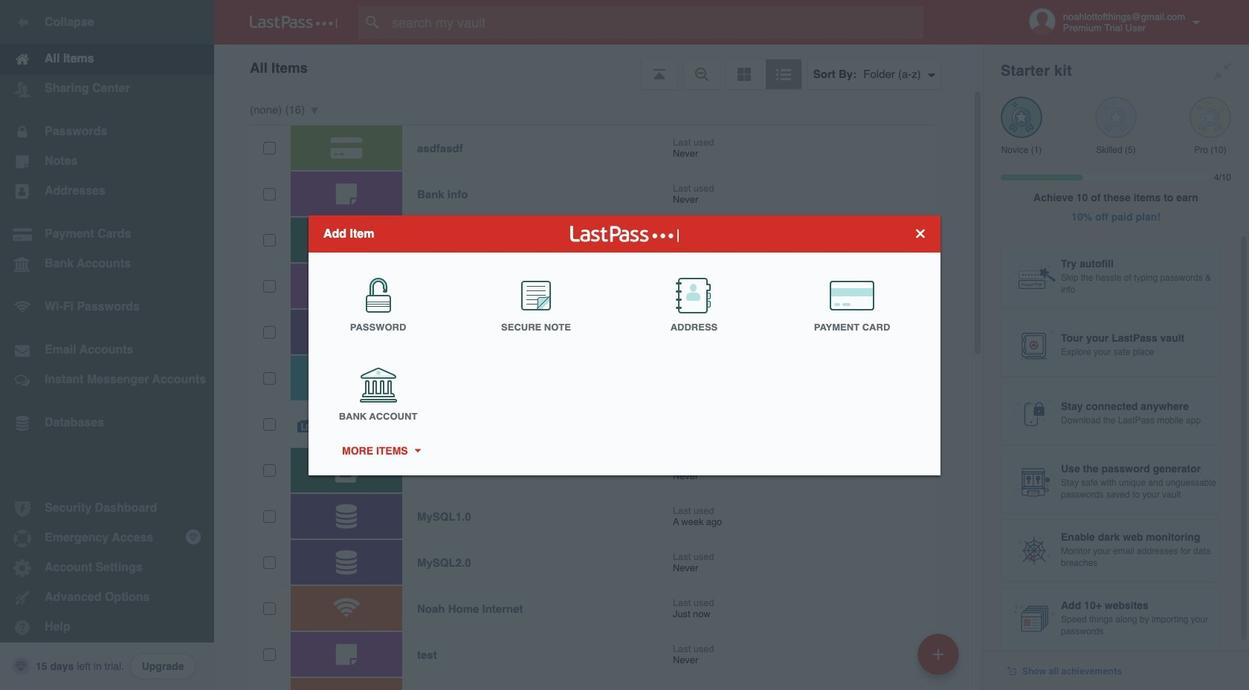 Task type: describe. For each thing, give the bounding box(es) containing it.
new item image
[[933, 650, 944, 660]]

Search search field
[[358, 6, 953, 39]]

new item navigation
[[913, 630, 968, 691]]

main navigation navigation
[[0, 0, 214, 691]]



Task type: vqa. For each thing, say whether or not it's contained in the screenshot.
Main navigation navigation
yes



Task type: locate. For each thing, give the bounding box(es) containing it.
caret right image
[[412, 449, 423, 453]]

vault options navigation
[[214, 45, 983, 89]]

dialog
[[309, 215, 941, 476]]

lastpass image
[[250, 16, 338, 29]]

search my vault text field
[[358, 6, 953, 39]]



